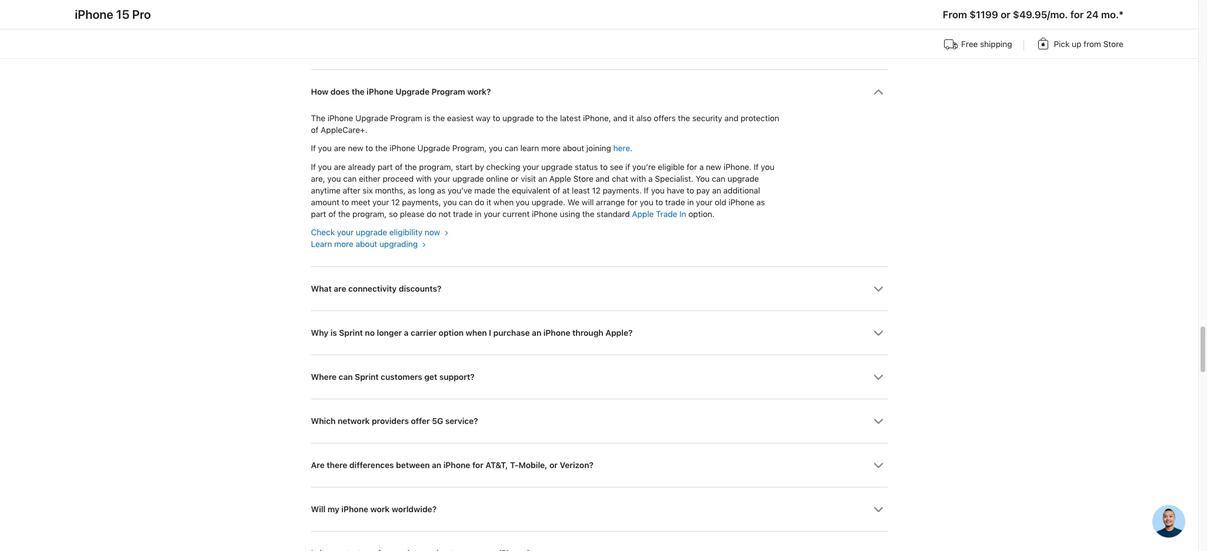 Task type: vqa. For each thing, say whether or not it's contained in the screenshot.
get on the left bottom of the page
yes



Task type: locate. For each thing, give the bounding box(es) containing it.
is right why on the bottom of page
[[330, 328, 337, 338]]

from $1199 or $49.95 /mo. for 24 mo. *
[[943, 9, 1124, 21]]

in down the 'made'
[[475, 209, 482, 219]]

sprint left customers
[[355, 372, 379, 382]]

list
[[75, 35, 1124, 56]]

0 vertical spatial a
[[699, 162, 704, 172]]

program inside the iphone upgrade program is the easiest way to upgrade to the latest iphone, and it also offers the security and protection of applecare+.
[[390, 114, 422, 123]]

0 horizontal spatial more
[[334, 239, 353, 249]]

are,
[[311, 174, 325, 183]]

between
[[396, 461, 430, 470]]

12 up the so
[[391, 197, 400, 207]]

support?
[[439, 372, 475, 382]]

12 up will
[[592, 186, 601, 195]]

apple up 'at'
[[549, 174, 571, 183]]

0 horizontal spatial when
[[466, 328, 487, 338]]

upgrade inside the iphone upgrade program is the easiest way to upgrade to the latest iphone, and it also offers the security and protection of applecare+.
[[503, 114, 534, 123]]

which network providers offer 5g service? button
[[311, 399, 888, 443]]

chevrondown image inside where can sprint customers get support? dropdown button
[[873, 372, 883, 382]]

1 vertical spatial or
[[511, 174, 519, 183]]

your left current at the left of the page
[[484, 209, 500, 219]]

a up you
[[699, 162, 704, 172]]

can up after
[[343, 174, 357, 183]]

of inside the iphone upgrade program is the easiest way to upgrade to the latest iphone, and it also offers the security and protection of applecare+.
[[311, 125, 319, 135]]

when left i
[[466, 328, 487, 338]]

0 vertical spatial are
[[334, 144, 346, 153]]

.
[[630, 144, 632, 153]]

1 vertical spatial chevrondown image
[[873, 372, 883, 382]]

0 horizontal spatial with
[[416, 174, 432, 183]]

chevrondown image inside what are connectivity discounts? dropdown button
[[873, 284, 883, 294]]

0 vertical spatial sprint
[[339, 328, 363, 338]]

1 vertical spatial sprint
[[355, 372, 379, 382]]

3 are from the top
[[334, 284, 346, 293]]

1 chevrondown image from the top
[[873, 87, 883, 97]]

as
[[408, 186, 416, 195], [437, 186, 446, 195], [756, 197, 765, 207]]

in up option. in the top of the page
[[687, 197, 694, 207]]

iphone up proceed
[[390, 144, 415, 153]]

t-
[[510, 461, 519, 470]]

your right the check
[[337, 228, 354, 237]]

1 vertical spatial store
[[573, 174, 593, 183]]

0 vertical spatial 12
[[592, 186, 601, 195]]

you right iphone.
[[761, 162, 775, 172]]

the right does
[[352, 87, 365, 96]]

1 vertical spatial is
[[330, 328, 337, 338]]

what are connectivity discounts? button
[[311, 267, 888, 310]]

you
[[696, 174, 710, 183]]

your up visit
[[523, 162, 539, 172]]

1 vertical spatial program
[[390, 114, 422, 123]]

is
[[424, 114, 431, 123], [330, 328, 337, 338]]

sprint
[[339, 328, 363, 338], [355, 372, 379, 382]]

2 vertical spatial or
[[550, 461, 558, 470]]

upgrade up additional at top
[[728, 174, 759, 183]]

1 with from the left
[[416, 174, 432, 183]]

1 horizontal spatial about
[[563, 144, 584, 153]]

store right from
[[1103, 39, 1124, 49]]

upgrade inside "how does the iphone upgrade program work?" dropdown button
[[396, 87, 429, 96]]

program down how does the iphone upgrade program work?
[[390, 114, 422, 123]]

0 horizontal spatial as
[[408, 186, 416, 195]]

an right visit
[[538, 174, 547, 183]]

are inside if you are already part of the program, start by checking your upgrade status to see if you're eligible for a new iphone. if you are, you can either proceed with your upgrade online or visit an apple store and chat with a specialist. you can upgrade anytime after six months, as long as you've made the equivalent of at least 12 payments. if you have to pay an additional amount to meet your 12 payments, you can do it when you upgrade. we will arrange for you to trade in your old iphone as part of the program, so please do not trade in your current iphone using the standard
[[334, 162, 346, 172]]

chevrondown image inside are there differences between an iphone for at&t, t-mobile, or verizon? dropdown button
[[873, 461, 883, 471]]

5g
[[432, 416, 443, 426]]

0 horizontal spatial or
[[511, 174, 519, 183]]

2 horizontal spatial a
[[699, 162, 704, 172]]

of down the
[[311, 125, 319, 135]]

current
[[503, 209, 530, 219]]

a down you're
[[648, 174, 653, 183]]

1 vertical spatial trade
[[453, 209, 473, 219]]

program
[[432, 87, 465, 96], [390, 114, 422, 123]]

0 horizontal spatial 12
[[391, 197, 400, 207]]

an inside dropdown button
[[532, 328, 541, 338]]

differences
[[349, 461, 394, 470]]

purchase
[[493, 328, 530, 338]]

3 chevrondown image from the top
[[873, 505, 883, 515]]

with down you're
[[630, 174, 646, 183]]

2 horizontal spatial or
[[1001, 9, 1011, 21]]

1 are from the top
[[334, 144, 346, 153]]

get
[[424, 372, 437, 382]]

0 vertical spatial part
[[378, 162, 393, 172]]

4 chevrondown image from the top
[[873, 461, 883, 471]]

with up long
[[416, 174, 432, 183]]

1 horizontal spatial store
[[1103, 39, 1124, 49]]

made
[[474, 186, 495, 195]]

2 list item from the top
[[311, 69, 888, 266]]

status
[[575, 162, 598, 172]]

1 horizontal spatial with
[[630, 174, 646, 183]]

are left already
[[334, 162, 346, 172]]

to down after
[[342, 197, 349, 207]]

program up easiest
[[432, 87, 465, 96]]

iphone,
[[583, 114, 611, 123]]

0 vertical spatial upgrade
[[396, 87, 429, 96]]

are for already
[[334, 162, 346, 172]]

months,
[[375, 186, 406, 195]]

the
[[352, 87, 365, 96], [433, 114, 445, 123], [546, 114, 558, 123], [678, 114, 690, 123], [375, 144, 387, 153], [405, 162, 417, 172], [497, 186, 510, 195], [338, 209, 350, 219], [582, 209, 594, 219]]

old
[[715, 197, 726, 207]]

0 vertical spatial it
[[629, 114, 634, 123]]

12
[[592, 186, 601, 195], [391, 197, 400, 207]]

1 vertical spatial upgrade
[[355, 114, 388, 123]]

2 vertical spatial chevrondown image
[[873, 505, 883, 515]]

store inside if you are already part of the program, start by checking your upgrade status to see if you're eligible for a new iphone. if you are, you can either proceed with your upgrade online or visit an apple store and chat with a specialist. you can upgrade anytime after six months, as long as you've made the equivalent of at least 12 payments. if you have to pay an additional amount to meet your 12 payments, you can do it when you upgrade. we will arrange for you to trade in your old iphone as part of the program, so please do not trade in your current iphone using the standard
[[573, 174, 593, 183]]

program inside dropdown button
[[432, 87, 465, 96]]

my
[[328, 505, 339, 514]]

for inside dropdown button
[[472, 461, 483, 470]]

1 chevrondown image from the top
[[873, 284, 883, 294]]

easiest
[[447, 114, 474, 123]]

are right what
[[334, 284, 346, 293]]

2 are from the top
[[334, 162, 346, 172]]

learn more about upgrading link
[[311, 239, 426, 249]]

new up you
[[706, 162, 721, 172]]

will my iphone work worldwide? button
[[311, 488, 888, 531]]

0 horizontal spatial and
[[596, 174, 610, 183]]

will
[[582, 197, 594, 207]]

1 vertical spatial in
[[475, 209, 482, 219]]

iphone 15 pro link
[[75, 7, 151, 22]]

1 horizontal spatial a
[[648, 174, 653, 183]]

iphone inside dropdown button
[[543, 328, 570, 338]]

1 horizontal spatial do
[[475, 197, 484, 207]]

the down amount
[[338, 209, 350, 219]]

apple inside if you are already part of the program, start by checking your upgrade status to see if you're eligible for a new iphone. if you are, you can either proceed with your upgrade online or visit an apple store and chat with a specialist. you can upgrade anytime after six months, as long as you've made the equivalent of at least 12 payments. if you have to pay an additional amount to meet your 12 payments, you can do it when you upgrade. we will arrange for you to trade in your old iphone as part of the program, so please do not trade in your current iphone using the standard
[[549, 174, 571, 183]]

your inside check your upgrade eligibility now learn more about upgrading
[[337, 228, 354, 237]]

or right the mobile,
[[550, 461, 558, 470]]

you up checking
[[489, 144, 502, 153]]

an up old
[[712, 186, 721, 195]]

and inside if you are already part of the program, start by checking your upgrade status to see if you're eligible for a new iphone. if you are, you can either proceed with your upgrade online or visit an apple store and chat with a specialist. you can upgrade anytime after six months, as long as you've made the equivalent of at least 12 payments. if you have to pay an additional amount to meet your 12 payments, you can do it when you upgrade. we will arrange for you to trade in your old iphone as part of the program, so please do not trade in your current iphone using the standard
[[596, 174, 610, 183]]

at&t,
[[486, 461, 508, 470]]

1 horizontal spatial trade
[[665, 197, 685, 207]]

your up long
[[434, 174, 450, 183]]

0 horizontal spatial part
[[311, 209, 326, 219]]

1 vertical spatial apple
[[632, 209, 654, 219]]

0 horizontal spatial program,
[[352, 209, 387, 219]]

as down additional at top
[[756, 197, 765, 207]]

protection
[[741, 114, 779, 123]]

0 vertical spatial in
[[687, 197, 694, 207]]

for left at&t,
[[472, 461, 483, 470]]

0 horizontal spatial a
[[404, 328, 409, 338]]

upgrade up the learn more about upgrading link
[[356, 228, 387, 237]]

are down applecare+.
[[334, 144, 346, 153]]

it left also
[[629, 114, 634, 123]]

sprint left no
[[339, 328, 363, 338]]

upgrade.
[[532, 197, 565, 207]]

network
[[338, 416, 370, 426]]

program, up long
[[419, 162, 453, 172]]

not
[[439, 209, 451, 219]]

providers
[[372, 416, 409, 426]]

/mo.
[[1047, 9, 1068, 21]]

when up current at the left of the page
[[493, 197, 514, 207]]

why is sprint no longer a carrier option when i purchase an iphone through apple? button
[[311, 311, 888, 355]]

chevrondown image inside which network providers offer 5g service? dropdown button
[[873, 416, 883, 426]]

list item
[[311, 0, 888, 25], [311, 69, 888, 266]]

store
[[1103, 39, 1124, 49], [573, 174, 593, 183]]

of up proceed
[[395, 162, 403, 172]]

it inside the iphone upgrade program is the easiest way to upgrade to the latest iphone, and it also offers the security and protection of applecare+.
[[629, 114, 634, 123]]

and left chat
[[596, 174, 610, 183]]

0 vertical spatial program,
[[419, 162, 453, 172]]

1 vertical spatial 12
[[391, 197, 400, 207]]

0 vertical spatial new
[[348, 144, 363, 153]]

2 vertical spatial are
[[334, 284, 346, 293]]

will
[[311, 505, 325, 514]]

using
[[560, 209, 580, 219]]

0 vertical spatial about
[[563, 144, 584, 153]]

0 vertical spatial when
[[493, 197, 514, 207]]

1 vertical spatial are
[[334, 162, 346, 172]]

2 chevrondown image from the top
[[873, 372, 883, 382]]

store up least
[[573, 174, 593, 183]]

chevrondown image for what are connectivity discounts?
[[873, 284, 883, 294]]

to left see
[[600, 162, 608, 172]]

the iphone upgrade program is the easiest way to upgrade to the latest iphone, and it also offers the security and protection of applecare+.
[[311, 114, 779, 135]]

it down the 'made'
[[487, 197, 491, 207]]

1 vertical spatial new
[[706, 162, 721, 172]]

when inside why is sprint no longer a carrier option when i purchase an iphone through apple? dropdown button
[[466, 328, 487, 338]]

1 horizontal spatial new
[[706, 162, 721, 172]]

does
[[331, 87, 350, 96]]

1 vertical spatial it
[[487, 197, 491, 207]]

are for new
[[334, 144, 346, 153]]

a
[[699, 162, 704, 172], [648, 174, 653, 183], [404, 328, 409, 338]]

work?
[[467, 87, 491, 96]]

specialist.
[[655, 174, 694, 183]]

where
[[311, 372, 337, 382]]

your
[[523, 162, 539, 172], [434, 174, 450, 183], [372, 197, 389, 207], [696, 197, 713, 207], [484, 209, 500, 219], [337, 228, 354, 237]]

program,
[[419, 162, 453, 172], [352, 209, 387, 219]]

it
[[629, 114, 634, 123], [487, 197, 491, 207]]

a right longer
[[404, 328, 409, 338]]

about
[[563, 144, 584, 153], [356, 239, 377, 249]]

0 vertical spatial program
[[432, 87, 465, 96]]

the down will
[[582, 209, 594, 219]]

upgrade
[[503, 114, 534, 123], [541, 162, 573, 172], [453, 174, 484, 183], [728, 174, 759, 183], [356, 228, 387, 237]]

free shipping
[[961, 39, 1012, 49]]

you up not
[[443, 197, 457, 207]]

0 vertical spatial chevrondown image
[[873, 87, 883, 97]]

0 horizontal spatial in
[[475, 209, 482, 219]]

can inside dropdown button
[[339, 372, 353, 382]]

do left not
[[427, 209, 436, 219]]

sprint for can
[[355, 372, 379, 382]]

1 horizontal spatial more
[[541, 144, 561, 153]]

in
[[687, 197, 694, 207], [475, 209, 482, 219]]

trade
[[656, 209, 677, 219]]

carrier
[[411, 328, 437, 338]]

trade right not
[[453, 209, 473, 219]]

3 chevrondown image from the top
[[873, 416, 883, 426]]

0 horizontal spatial store
[[573, 174, 593, 183]]

0 vertical spatial apple
[[549, 174, 571, 183]]

about up status
[[563, 144, 584, 153]]

1 horizontal spatial is
[[424, 114, 431, 123]]

part up proceed
[[378, 162, 393, 172]]

iphone right does
[[367, 87, 393, 96]]

1 vertical spatial more
[[334, 239, 353, 249]]

1 horizontal spatial apple
[[632, 209, 654, 219]]

0 horizontal spatial about
[[356, 239, 377, 249]]

through
[[572, 328, 603, 338]]

or left visit
[[511, 174, 519, 183]]

and right security
[[725, 114, 739, 123]]

iphone down upgrade.
[[532, 209, 558, 219]]

an right purchase
[[532, 328, 541, 338]]

at
[[562, 186, 570, 195]]

chevrondown image
[[873, 284, 883, 294], [873, 328, 883, 338], [873, 416, 883, 426], [873, 461, 883, 471]]

0 vertical spatial list item
[[311, 0, 888, 25]]

why
[[311, 328, 328, 338]]

0 horizontal spatial it
[[487, 197, 491, 207]]

where can sprint customers get support? button
[[311, 355, 888, 399]]

0 horizontal spatial apple
[[549, 174, 571, 183]]

chevrondown image inside "how does the iphone upgrade program work?" dropdown button
[[873, 87, 883, 97]]

customers
[[381, 372, 422, 382]]

is left easiest
[[424, 114, 431, 123]]

an inside dropdown button
[[432, 461, 441, 470]]

0 horizontal spatial is
[[330, 328, 337, 338]]

iphone left at&t,
[[443, 461, 470, 470]]

iphone right my
[[341, 505, 368, 514]]

chevrondown image inside why is sprint no longer a carrier option when i purchase an iphone through apple? dropdown button
[[873, 328, 883, 338]]

1 horizontal spatial or
[[550, 461, 558, 470]]

a inside dropdown button
[[404, 328, 409, 338]]

do
[[475, 197, 484, 207], [427, 209, 436, 219]]

part down amount
[[311, 209, 326, 219]]

1 vertical spatial do
[[427, 209, 436, 219]]

are
[[334, 144, 346, 153], [334, 162, 346, 172], [334, 284, 346, 293]]

upgrade up learn
[[503, 114, 534, 123]]

1 vertical spatial when
[[466, 328, 487, 338]]

pick
[[1054, 39, 1070, 49]]

about down the check your upgrade eligibility now link
[[356, 239, 377, 249]]

0 horizontal spatial program
[[390, 114, 422, 123]]

1 horizontal spatial it
[[629, 114, 634, 123]]

iphone left through
[[543, 328, 570, 338]]

2 chevrondown image from the top
[[873, 328, 883, 338]]

apple left trade
[[632, 209, 654, 219]]

the right offers
[[678, 114, 690, 123]]

here
[[613, 144, 630, 153]]

1 vertical spatial list item
[[311, 69, 888, 266]]

of left 'at'
[[553, 186, 560, 195]]

online
[[486, 174, 509, 183]]

if
[[625, 162, 630, 172]]

with
[[416, 174, 432, 183], [630, 174, 646, 183]]

1 horizontal spatial as
[[437, 186, 446, 195]]

as right long
[[437, 186, 446, 195]]

list containing free shipping
[[75, 35, 1124, 56]]

chevrondown image
[[873, 87, 883, 97], [873, 372, 883, 382], [873, 505, 883, 515]]

1 horizontal spatial program
[[432, 87, 465, 96]]

program, down meet
[[352, 209, 387, 219]]

to left latest
[[536, 114, 544, 123]]

and
[[613, 114, 627, 123], [725, 114, 739, 123], [596, 174, 610, 183]]

1 vertical spatial about
[[356, 239, 377, 249]]

2 vertical spatial a
[[404, 328, 409, 338]]

anytime
[[311, 186, 341, 195]]

iphone up applecare+.
[[327, 114, 353, 123]]

mo.
[[1101, 9, 1119, 21]]

1 horizontal spatial when
[[493, 197, 514, 207]]

list item containing how does the iphone upgrade program work?
[[311, 69, 888, 266]]

0 vertical spatial is
[[424, 114, 431, 123]]

for left the 24
[[1070, 9, 1084, 21]]

trade down have
[[665, 197, 685, 207]]

or right $1199
[[1001, 9, 1011, 21]]

for down the payments.
[[627, 197, 638, 207]]

1 horizontal spatial program,
[[419, 162, 453, 172]]

up
[[1072, 39, 1082, 49]]

when inside if you are already part of the program, start by checking your upgrade status to see if you're eligible for a new iphone. if you are, you can either proceed with your upgrade online or visit an apple store and chat with a specialist. you can upgrade anytime after six months, as long as you've made the equivalent of at least 12 payments. if you have to pay an additional amount to meet your 12 payments, you can do it when you upgrade. we will arrange for you to trade in your old iphone as part of the program, so please do not trade in your current iphone using the standard
[[493, 197, 514, 207]]



Task type: describe. For each thing, give the bounding box(es) containing it.
apple trade in option.
[[632, 209, 715, 219]]

option.
[[689, 209, 715, 219]]

2 horizontal spatial and
[[725, 114, 739, 123]]

about inside check your upgrade eligibility now learn more about upgrading
[[356, 239, 377, 249]]

you're
[[632, 162, 656, 172]]

offer
[[411, 416, 430, 426]]

0 horizontal spatial do
[[427, 209, 436, 219]]

to up already
[[366, 144, 373, 153]]

$1199
[[970, 9, 998, 21]]

the up already
[[375, 144, 387, 153]]

1 horizontal spatial in
[[687, 197, 694, 207]]

six
[[363, 186, 373, 195]]

the down online
[[497, 186, 510, 195]]

payments.
[[603, 186, 642, 195]]

the
[[311, 114, 325, 123]]

$49.95
[[1013, 9, 1047, 21]]

chevrondown image for are there differences between an iphone for at&t, t-mobile, or verizon?
[[873, 461, 883, 471]]

discounts?
[[399, 284, 441, 293]]

where can sprint customers get support?
[[311, 372, 475, 382]]

you down applecare+.
[[318, 144, 332, 153]]

is inside the iphone upgrade program is the easiest way to upgrade to the latest iphone, and it also offers the security and protection of applecare+.
[[424, 114, 431, 123]]

amount
[[311, 197, 339, 207]]

chevrondown image for program
[[873, 87, 883, 97]]

will my iphone work worldwide?
[[311, 505, 437, 514]]

24
[[1086, 9, 1099, 21]]

0 horizontal spatial new
[[348, 144, 363, 153]]

1 horizontal spatial 12
[[592, 186, 601, 195]]

it inside if you are already part of the program, start by checking your upgrade status to see if you're eligible for a new iphone. if you are, you can either proceed with your upgrade online or visit an apple store and chat with a specialist. you can upgrade anytime after six months, as long as you've made the equivalent of at least 12 payments. if you have to pay an additional amount to meet your 12 payments, you can do it when you upgrade. we will arrange for you to trade in your old iphone as part of the program, so please do not trade in your current iphone using the standard
[[487, 197, 491, 207]]

you up current at the left of the page
[[516, 197, 529, 207]]

2 with from the left
[[630, 174, 646, 183]]

offers
[[654, 114, 676, 123]]

new inside if you are already part of the program, start by checking your upgrade status to see if you're eligible for a new iphone. if you are, you can either proceed with your upgrade online or visit an apple store and chat with a specialist. you can upgrade anytime after six months, as long as you've made the equivalent of at least 12 payments. if you have to pay an additional amount to meet your 12 payments, you can do it when you upgrade. we will arrange for you to trade in your old iphone as part of the program, so please do not trade in your current iphone using the standard
[[706, 162, 721, 172]]

to right way
[[493, 114, 500, 123]]

so
[[389, 209, 398, 219]]

i
[[489, 328, 491, 338]]

work
[[370, 505, 390, 514]]

1 list item from the top
[[311, 0, 888, 25]]

program,
[[452, 144, 487, 153]]

are inside dropdown button
[[334, 284, 346, 293]]

are
[[311, 461, 325, 470]]

you up "apple trade in" link
[[640, 197, 653, 207]]

here link
[[613, 144, 630, 153]]

visit
[[521, 174, 536, 183]]

proceed
[[383, 174, 414, 183]]

shipping
[[980, 39, 1012, 49]]

from
[[1084, 39, 1101, 49]]

after
[[343, 186, 360, 195]]

you left have
[[651, 186, 665, 195]]

1 vertical spatial part
[[311, 209, 326, 219]]

start
[[455, 162, 473, 172]]

can left learn
[[505, 144, 518, 153]]

can right you
[[712, 174, 725, 183]]

*
[[1119, 9, 1124, 21]]

0 vertical spatial more
[[541, 144, 561, 153]]

how does the iphone upgrade program work?
[[311, 87, 491, 96]]

or inside dropdown button
[[550, 461, 558, 470]]

0 vertical spatial do
[[475, 197, 484, 207]]

we
[[568, 197, 580, 207]]

you up anytime
[[327, 174, 341, 183]]

check your upgrade eligibility now learn more about upgrading
[[311, 228, 442, 249]]

apple?
[[606, 328, 633, 338]]

worldwide?
[[392, 505, 437, 514]]

2 vertical spatial upgrade
[[417, 144, 450, 153]]

1 horizontal spatial and
[[613, 114, 627, 123]]

your down pay
[[696, 197, 713, 207]]

free
[[961, 39, 978, 49]]

checking
[[486, 162, 520, 172]]

0 horizontal spatial trade
[[453, 209, 473, 219]]

joining
[[586, 144, 611, 153]]

0 vertical spatial store
[[1103, 39, 1124, 49]]

or inside if you are already part of the program, start by checking your upgrade status to see if you're eligible for a new iphone. if you are, you can either proceed with your upgrade online or visit an apple store and chat with a specialist. you can upgrade anytime after six months, as long as you've made the equivalent of at least 12 payments. if you have to pay an additional amount to meet your 12 payments, you can do it when you upgrade. we will arrange for you to trade in your old iphone as part of the program, so please do not trade in your current iphone using the standard
[[511, 174, 519, 183]]

have
[[667, 186, 685, 195]]

additional
[[723, 186, 760, 195]]

meet
[[351, 197, 370, 207]]

is inside dropdown button
[[330, 328, 337, 338]]

upgrading
[[379, 239, 418, 249]]

iphone 15 pro
[[75, 7, 151, 22]]

learn
[[311, 239, 332, 249]]

in
[[680, 209, 686, 219]]

verizon?
[[560, 461, 594, 470]]

to left pay
[[687, 186, 694, 195]]

upgrade up 'at'
[[541, 162, 573, 172]]

0 vertical spatial trade
[[665, 197, 685, 207]]

1 horizontal spatial part
[[378, 162, 393, 172]]

longer
[[377, 328, 402, 338]]

of down amount
[[328, 209, 336, 219]]

chevrondown image for which network providers offer 5g service?
[[873, 416, 883, 426]]

upgrade inside check your upgrade eligibility now learn more about upgrading
[[356, 228, 387, 237]]

there
[[327, 461, 347, 470]]

connectivity
[[348, 284, 397, 293]]

iphone inside the iphone upgrade program is the easiest way to upgrade to the latest iphone, and it also offers the security and protection of applecare+.
[[327, 114, 353, 123]]

latest
[[560, 114, 581, 123]]

learn
[[520, 144, 539, 153]]

iphone down additional at top
[[729, 197, 754, 207]]

sprint for is
[[339, 328, 363, 338]]

chevrondown image inside will my iphone work worldwide? dropdown button
[[873, 505, 883, 515]]

upgrade down 'start'
[[453, 174, 484, 183]]

way
[[476, 114, 491, 123]]

what are connectivity discounts?
[[311, 284, 441, 293]]

you've
[[448, 186, 472, 195]]

by
[[475, 162, 484, 172]]

which network providers offer 5g service?
[[311, 416, 478, 426]]

either
[[359, 174, 380, 183]]

your down months,
[[372, 197, 389, 207]]

2 horizontal spatial as
[[756, 197, 765, 207]]

more inside check your upgrade eligibility now learn more about upgrading
[[334, 239, 353, 249]]

0 vertical spatial or
[[1001, 9, 1011, 21]]

long
[[419, 186, 435, 195]]

least
[[572, 186, 590, 195]]

iphone inside dropdown button
[[341, 505, 368, 514]]

are there differences between an iphone for at&t, t-mobile, or verizon?
[[311, 461, 594, 470]]

1 vertical spatial a
[[648, 174, 653, 183]]

to up "apple trade in" link
[[656, 197, 663, 207]]

for up you
[[687, 162, 697, 172]]

if you are new to the iphone upgrade program, you can learn more about joining here .
[[311, 144, 632, 153]]

chevrondown image for why is sprint no longer a carrier option when i purchase an iphone through apple?
[[873, 328, 883, 338]]

the up proceed
[[405, 162, 417, 172]]

the inside dropdown button
[[352, 87, 365, 96]]

applecare+.
[[321, 125, 367, 135]]

can down the you've
[[459, 197, 473, 207]]

the left latest
[[546, 114, 558, 123]]

equivalent
[[512, 186, 551, 195]]

upgrade inside the iphone upgrade program is the easiest way to upgrade to the latest iphone, and it also offers the security and protection of applecare+.
[[355, 114, 388, 123]]

how
[[311, 87, 328, 96]]

what
[[311, 284, 332, 293]]

see
[[610, 162, 623, 172]]

1 vertical spatial program,
[[352, 209, 387, 219]]

pay
[[696, 186, 710, 195]]

eligible
[[658, 162, 685, 172]]

chevrondown image for support?
[[873, 372, 883, 382]]

the left easiest
[[433, 114, 445, 123]]

please
[[400, 209, 425, 219]]

check your upgrade eligibility now link
[[311, 228, 448, 237]]

you up are,
[[318, 162, 332, 172]]



